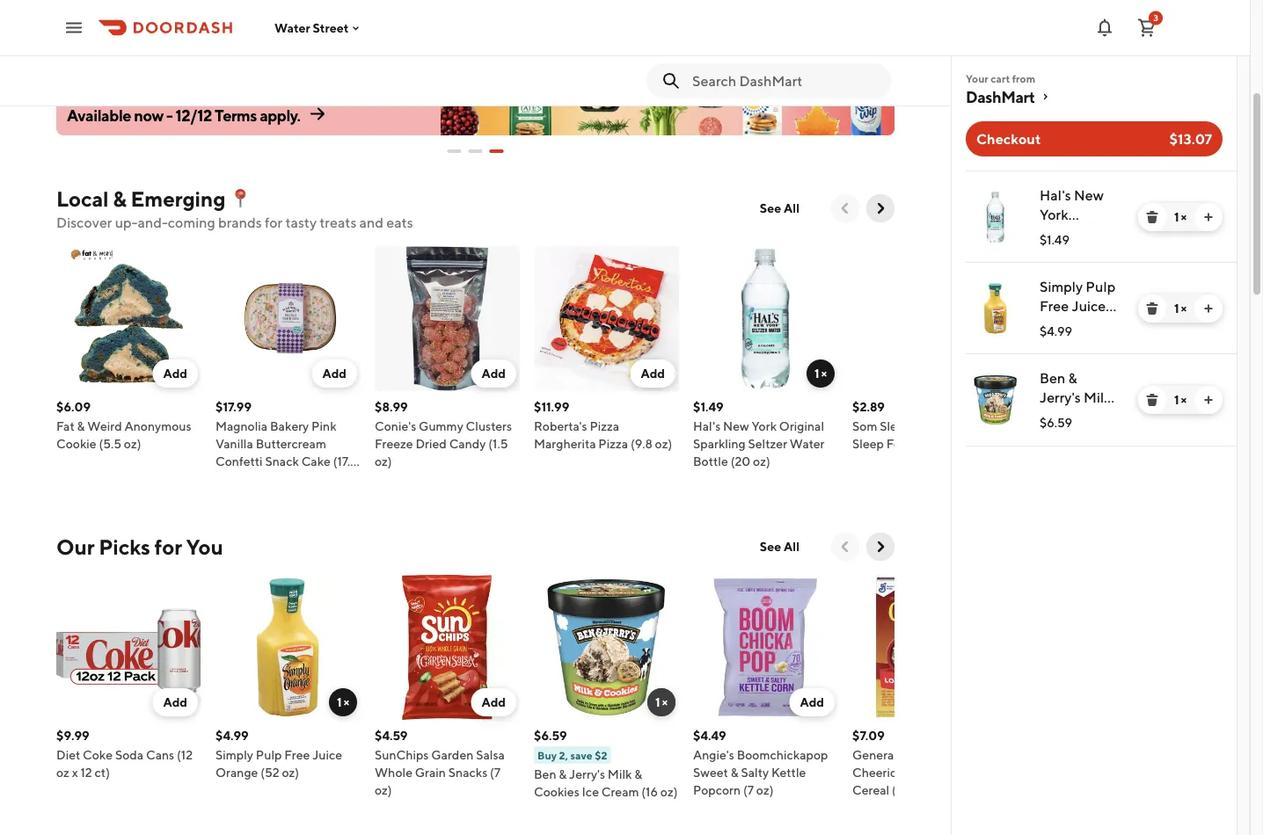 Task type: vqa. For each thing, say whether or not it's contained in the screenshot.
-
yes



Task type: describe. For each thing, give the bounding box(es) containing it.
(1.5
[[489, 437, 508, 452]]

freeze
[[375, 437, 413, 452]]

eggs
[[319, 13, 346, 28]]

$4.59
[[375, 729, 408, 744]]

0 vertical spatial water
[[274, 20, 310, 35]]

3 button
[[1130, 10, 1165, 45]]

(17.7
[[333, 455, 357, 469]]

see all for add
[[760, 540, 800, 555]]

see all link for 1 ×
[[749, 195, 810, 223]]

breakfast
[[905, 766, 959, 781]]

sweet
[[693, 766, 728, 781]]

dairy & eggs
[[276, 13, 346, 28]]

picks
[[99, 535, 150, 560]]

water street button
[[274, 20, 363, 35]]

code
[[265, 83, 299, 102]]

(7 inside $4.49 angie's boomchickapop sweet & salty kettle popcorn (7 oz)
[[743, 784, 754, 798]]

oz) inside $6.59 buy 2, save $2 ben & jerry's milk & cookies ice cream (16 oz)
[[661, 786, 678, 800]]

terms
[[215, 106, 257, 125]]

add for $8.99 conie's gummy clusters freeze dried candy (1.5 oz)
[[482, 367, 506, 381]]

$6.59 for $6.59
[[1040, 416, 1073, 430]]

(7 inside $4.59 sunchips garden salsa whole grain snacks (7 oz)
[[490, 766, 501, 781]]

$2.89 som sleep the original sleep formula can
[[852, 400, 983, 452]]

now
[[134, 106, 164, 125]]

$4.99 for $4.99 simply pulp free juice orange (52 oz)
[[216, 729, 249, 744]]

boomchickapop
[[737, 749, 828, 763]]

checkout
[[977, 131, 1041, 147]]

(52 inside simply pulp free juice orange (52 oz)
[[1091, 317, 1113, 334]]

nut
[[968, 749, 990, 763]]

add for $6.09 fat & weird anonymous cookie (5.5 oz)
[[163, 367, 187, 381]]

& inside $4.49 angie's boomchickapop sweet & salty kettle popcorn (7 oz)
[[731, 766, 739, 781]]

$9.99 diet coke soda cans (12 oz x 12 ct)
[[56, 729, 193, 781]]

discover
[[56, 215, 112, 231]]

all for add
[[784, 540, 800, 555]]

your cart from
[[966, 72, 1036, 84]]

salty
[[741, 766, 769, 781]]

$6.09 fat & weird anonymous cookie (5.5 oz)
[[56, 400, 191, 452]]

oz) inside $11.99 roberta's pizza margherita pizza (9.8 oz)
[[655, 437, 672, 452]]

0 vertical spatial simply pulp free juice orange (52 oz) image
[[969, 282, 1022, 335]]

snack
[[265, 455, 299, 469]]

$17.99
[[216, 400, 252, 415]]

oz) inside $4.59 sunchips garden salsa whole grain snacks (7 oz)
[[375, 784, 392, 798]]

hal's
[[693, 420, 721, 434]]

remove item from cart image for $1.49
[[1145, 210, 1160, 224]]

can
[[935, 437, 958, 452]]

add for $4.59 sunchips garden salsa whole grain snacks (7 oz)
[[482, 696, 506, 710]]

hal's new york original sparkling seltzer water bottle (20 oz) image inside simply pulp free juice orange (52 oz) "list"
[[969, 191, 1022, 244]]

brands
[[218, 215, 262, 231]]

oz) inside $8.99 conie's gummy clusters freeze dried candy (1.5 oz)
[[375, 455, 392, 469]]

diet coke soda cans (12 oz x 12 ct) image
[[56, 576, 201, 721]]

$2.89
[[852, 400, 885, 415]]

see all link for add
[[749, 534, 810, 562]]

pulp inside the $4.99 simply pulp free juice orange (52 oz)
[[256, 749, 282, 763]]

deals
[[92, 13, 123, 28]]

produce link
[[165, 0, 253, 29]]

& inside the local & emerging 📍 discover up-and-coming brands for tasty treats and eats
[[113, 187, 127, 212]]

$1.49 hal's new york original sparkling seltzer water bottle (20 oz)
[[693, 400, 825, 469]]

(12
[[177, 749, 193, 763]]

remove item from cart image
[[1145, 302, 1160, 316]]

coke
[[83, 749, 113, 763]]

dairy & eggs link
[[267, 0, 355, 29]]

$1.49 for $1.49
[[1040, 233, 1070, 247]]

general
[[852, 749, 897, 763]]

$2
[[595, 750, 608, 762]]

roberta's
[[534, 420, 587, 434]]

sunchips
[[375, 749, 429, 763]]

fat
[[56, 420, 75, 434]]

$4.49 angie's boomchickapop sweet & salty kettle popcorn (7 oz)
[[693, 729, 828, 798]]

eats
[[386, 215, 413, 231]]

deals image
[[76, 0, 139, 12]]

from
[[1012, 72, 1036, 84]]

$4.99 for $4.99
[[1040, 324, 1073, 339]]

buy
[[538, 750, 557, 762]]

whole
[[375, 766, 413, 781]]

ct)
[[95, 766, 110, 781]]

add for $17.99 magnolia bakery pink vanilla buttercream confetti snack cake (17.7 oz)
[[322, 367, 347, 381]]

water street
[[274, 20, 349, 35]]

free inside simply pulp free juice orange (52 oz)
[[1040, 298, 1069, 315]]

free inside the $4.99 simply pulp free juice orange (52 oz)
[[284, 749, 310, 763]]

with
[[231, 83, 262, 102]]

x
[[72, 766, 78, 781]]

for inside the local & emerging 📍 discover up-and-coming brands for tasty treats and eats
[[265, 215, 283, 231]]

(9.8
[[631, 437, 653, 452]]

$8.99
[[375, 400, 408, 415]]

orders
[[146, 83, 191, 102]]

local
[[56, 187, 109, 212]]

0 horizontal spatial simply pulp free juice orange (52 oz) image
[[216, 576, 361, 721]]

dairy
[[276, 13, 306, 28]]

fat & weird anonymous cookie (5.5 oz) image
[[56, 247, 201, 392]]

oz) inside $1.49 hal's new york original sparkling seltzer water bottle (20 oz)
[[753, 455, 770, 469]]

our picks for you link
[[56, 534, 223, 562]]

produce
[[185, 13, 233, 28]]

cake
[[301, 455, 331, 469]]

$1.49 for $1.49 hal's new york original sparkling seltzer water bottle (20 oz)
[[693, 400, 724, 415]]

oz) inside $4.49 angie's boomchickapop sweet & salty kettle popcorn (7 oz)
[[756, 784, 774, 798]]

see for add
[[760, 540, 781, 555]]

water inside $1.49 hal's new york original sparkling seltzer water bottle (20 oz)
[[790, 437, 825, 452]]

snacks
[[448, 766, 488, 781]]

cookies
[[534, 786, 580, 800]]

treats
[[320, 215, 357, 231]]

add for $4.49 angie's boomchickapop sweet & salty kettle popcorn (7 oz)
[[800, 696, 824, 710]]

magnolia bakery pink vanilla buttercream confetti snack cake (17.7 oz) image
[[216, 247, 361, 392]]

your
[[966, 72, 989, 84]]

dried
[[416, 437, 447, 452]]

$13.07
[[1170, 131, 1212, 147]]

(20
[[731, 455, 751, 469]]

previous button of carousel image for 1 ×
[[837, 200, 854, 218]]

deals link
[[63, 0, 151, 29]]

cereal
[[852, 784, 890, 798]]

oz) inside simply pulp free juice orange (52 oz)
[[1040, 337, 1060, 353]]

seltzer
[[748, 437, 787, 452]]

1 vertical spatial pizza
[[599, 437, 628, 452]]



Task type: locate. For each thing, give the bounding box(es) containing it.
1 vertical spatial simply
[[216, 749, 253, 763]]

3
[[1153, 13, 1159, 23]]

add button
[[153, 360, 198, 388], [153, 360, 198, 388], [312, 360, 357, 388], [312, 360, 357, 388], [471, 360, 516, 388], [471, 360, 516, 388], [630, 360, 676, 388], [630, 360, 676, 388], [153, 689, 198, 717], [153, 689, 198, 717], [471, 689, 516, 717], [471, 689, 516, 717], [790, 689, 835, 717], [790, 689, 835, 717]]

mills
[[900, 749, 926, 763]]

oz) inside the $4.99 simply pulp free juice orange (52 oz)
[[282, 766, 299, 781]]

sleep down the som
[[852, 437, 884, 452]]

add one to cart image
[[1202, 210, 1216, 224], [1202, 302, 1216, 316], [1202, 393, 1216, 407]]

$4.49
[[693, 729, 726, 744]]

free
[[1040, 298, 1069, 315], [284, 749, 310, 763]]

1 horizontal spatial juice
[[1072, 298, 1106, 315]]

0 vertical spatial simply
[[1040, 278, 1083, 295]]

1 vertical spatial free
[[284, 749, 310, 763]]

0 vertical spatial $6.59
[[1040, 416, 1073, 430]]

1 vertical spatial hal's new york original sparkling seltzer water bottle (20 oz) image
[[693, 247, 838, 392]]

×
[[1181, 210, 1187, 224], [1181, 301, 1187, 316], [821, 367, 827, 381], [1181, 393, 1187, 407], [344, 696, 349, 710], [662, 696, 668, 710]]

original up the can
[[938, 420, 983, 434]]

orange
[[1040, 317, 1089, 334], [216, 766, 258, 781]]

1 vertical spatial sleep
[[852, 437, 884, 452]]

sleep up formula
[[880, 420, 912, 434]]

0 vertical spatial see all link
[[749, 195, 810, 223]]

angie's boomchickapop sweet & salty kettle popcorn (7 oz) image
[[693, 576, 838, 721]]

original inside $1.49 hal's new york original sparkling seltzer water bottle (20 oz)
[[779, 420, 824, 434]]

$7.09 general mills honey nut cheerios breakfast cereal (10.8 oz)
[[852, 729, 990, 798]]

previous button of carousel image left next button of carousel image
[[837, 200, 854, 218]]

0 horizontal spatial free
[[284, 749, 310, 763]]

previous button of carousel image left next button of carousel icon
[[837, 539, 854, 556]]

open menu image
[[63, 17, 84, 38]]

1 vertical spatial add one to cart image
[[1202, 302, 1216, 316]]

1 horizontal spatial pulp
[[1086, 278, 1116, 295]]

soda
[[115, 749, 144, 763]]

$6.59 for $6.59 buy 2, save $2 ben & jerry's milk & cookies ice cream (16 oz)
[[534, 729, 567, 744]]

$1.49 inside $1.49 hal's new york original sparkling seltzer water bottle (20 oz)
[[693, 400, 724, 415]]

(7 down salsa
[[490, 766, 501, 781]]

juice inside simply pulp free juice orange (52 oz)
[[1072, 298, 1106, 315]]

1 vertical spatial water
[[790, 437, 825, 452]]

sleep
[[880, 420, 912, 434], [852, 437, 884, 452]]

0 horizontal spatial $1.49
[[693, 400, 724, 415]]

1 vertical spatial see
[[760, 540, 781, 555]]

0 vertical spatial pizza
[[590, 420, 619, 434]]

ben & jerry's milk & cookies ice cream (16 oz) image
[[969, 374, 1022, 427], [534, 576, 679, 721]]

add up (12
[[163, 696, 187, 710]]

oz)
[[1040, 337, 1060, 353], [124, 437, 141, 452], [655, 437, 672, 452], [375, 455, 392, 469], [753, 455, 770, 469], [216, 472, 233, 487], [282, 766, 299, 781], [375, 784, 392, 798], [756, 784, 774, 798], [922, 784, 940, 798], [661, 786, 678, 800]]

1 vertical spatial (7
[[743, 784, 754, 798]]

0 vertical spatial ben & jerry's milk & cookies ice cream (16 oz) image
[[969, 374, 1022, 427]]

$4.99 inside simply pulp free juice orange (52 oz) "list"
[[1040, 324, 1073, 339]]

oz) inside $6.09 fat & weird anonymous cookie (5.5 oz)
[[124, 437, 141, 452]]

1 all from the top
[[784, 201, 800, 216]]

oz
[[56, 766, 69, 781]]

add up boomchickapop at the right bottom of the page
[[800, 696, 824, 710]]

popcorn
[[693, 784, 741, 798]]

grain
[[415, 766, 446, 781]]

confetti
[[216, 455, 263, 469]]

vanilla
[[216, 437, 253, 452]]

1 horizontal spatial (7
[[743, 784, 754, 798]]

pink
[[311, 420, 337, 434]]

1 horizontal spatial hal's new york original sparkling seltzer water bottle (20 oz) image
[[969, 191, 1022, 244]]

$1.49 inside simply pulp free juice orange (52 oz) "list"
[[1040, 233, 1070, 247]]

juice inside the $4.99 simply pulp free juice orange (52 oz)
[[312, 749, 342, 763]]

2 original from the left
[[938, 420, 983, 434]]

add for $9.99 diet coke soda cans (12 oz x 12 ct)
[[163, 696, 187, 710]]

$6.59 inside $6.59 buy 2, save $2 ben & jerry's milk & cookies ice cream (16 oz)
[[534, 729, 567, 744]]

2 remove item from cart image from the top
[[1145, 393, 1160, 407]]

cookie
[[56, 437, 96, 452]]

buttercream
[[256, 437, 326, 452]]

0 horizontal spatial $4.99
[[216, 729, 249, 744]]

-
[[166, 106, 173, 125]]

(7 down salty
[[743, 784, 754, 798]]

2 vertical spatial add one to cart image
[[1202, 393, 1216, 407]]

0 horizontal spatial for
[[154, 535, 182, 560]]

add one to cart image for $6.59
[[1202, 393, 1216, 407]]

0 vertical spatial $4.99
[[1040, 324, 1073, 339]]

sunchips garden salsa whole grain snacks (7 oz) image
[[375, 576, 520, 721]]

$4.59 sunchips garden salsa whole grain snacks (7 oz)
[[375, 729, 505, 798]]

1 horizontal spatial $4.99
[[1040, 324, 1073, 339]]

$1.49 up hal's
[[693, 400, 724, 415]]

0 vertical spatial add one to cart image
[[1202, 210, 1216, 224]]

1 horizontal spatial simply
[[1040, 278, 1083, 295]]

0 vertical spatial orange
[[1040, 317, 1089, 334]]

add up clusters
[[482, 367, 506, 381]]

1 horizontal spatial ben & jerry's milk & cookies ice cream (16 oz) image
[[969, 374, 1022, 427]]

0 horizontal spatial ben & jerry's milk & cookies ice cream (16 oz) image
[[534, 576, 679, 721]]

0 horizontal spatial water
[[274, 20, 310, 35]]

1 add one to cart image from the top
[[1202, 210, 1216, 224]]

0 vertical spatial free
[[1040, 298, 1069, 315]]

kettle
[[772, 766, 806, 781]]

see
[[760, 201, 781, 216], [760, 540, 781, 555]]

notification bell image
[[1094, 17, 1116, 38]]

add up anonymous
[[163, 367, 187, 381]]

1 vertical spatial $6.59
[[534, 729, 567, 744]]

angie's
[[693, 749, 734, 763]]

1 vertical spatial all
[[784, 540, 800, 555]]

sparkling
[[693, 437, 746, 452]]

formula
[[887, 437, 933, 452]]

all for 1 ×
[[784, 201, 800, 216]]

12
[[80, 766, 92, 781]]

0 horizontal spatial original
[[779, 420, 824, 434]]

$6.09
[[56, 400, 91, 415]]

previous button of carousel image
[[837, 200, 854, 218], [837, 539, 854, 556]]

pizza up margherita
[[590, 420, 619, 434]]

0 vertical spatial sleep
[[880, 420, 912, 434]]

0 vertical spatial remove item from cart image
[[1145, 210, 1160, 224]]

remove item from cart image for $6.59
[[1145, 393, 1160, 407]]

1 see from the top
[[760, 201, 781, 216]]

next button of carousel image
[[872, 200, 889, 218]]

Search DashMart search field
[[692, 71, 877, 91]]

bottle
[[693, 455, 728, 469]]

$1.49
[[1040, 233, 1070, 247], [693, 400, 724, 415]]

& inside $6.09 fat & weird anonymous cookie (5.5 oz)
[[77, 420, 85, 434]]

orange inside the $4.99 simply pulp free juice orange (52 oz)
[[216, 766, 258, 781]]

1 horizontal spatial (52
[[1091, 317, 1113, 334]]

remove item from cart image
[[1145, 210, 1160, 224], [1145, 393, 1160, 407]]

1 vertical spatial $1.49
[[693, 400, 724, 415]]

$4.99
[[1040, 324, 1073, 339], [216, 729, 249, 744]]

1 vertical spatial for
[[154, 535, 182, 560]]

up-
[[115, 215, 138, 231]]

(7
[[490, 766, 501, 781], [743, 784, 754, 798]]

2 add one to cart image from the top
[[1202, 302, 1216, 316]]

add one to cart image for $1.49
[[1202, 210, 1216, 224]]

1 vertical spatial see all
[[760, 540, 800, 555]]

0 horizontal spatial pulp
[[256, 749, 282, 763]]

add for $11.99 roberta's pizza margherita pizza (9.8 oz)
[[641, 367, 665, 381]]

magnolia
[[216, 420, 268, 434]]

simply pulp free juice orange (52 oz) image
[[969, 282, 1022, 335], [216, 576, 361, 721]]

1 vertical spatial ben & jerry's milk & cookies ice cream (16 oz) image
[[534, 576, 679, 721]]

next button of carousel image
[[872, 539, 889, 556]]

dashmart link
[[966, 86, 1223, 107]]

weird
[[87, 420, 122, 434]]

simply pulp free juice orange (52 oz) list
[[952, 171, 1237, 447]]

you
[[186, 535, 223, 560]]

see all for 1 ×
[[760, 201, 800, 216]]

local & emerging 📍 discover up-and-coming brands for tasty treats and eats
[[56, 187, 413, 231]]

original for can
[[938, 420, 983, 434]]

hal's new york original sparkling seltzer water bottle (20 oz) image
[[969, 191, 1022, 244], [693, 247, 838, 392]]

add up salsa
[[482, 696, 506, 710]]

bakery
[[270, 420, 309, 434]]

0 vertical spatial (7
[[490, 766, 501, 781]]

0 vertical spatial previous button of carousel image
[[837, 200, 854, 218]]

(52 inside the $4.99 simply pulp free juice orange (52 oz)
[[261, 766, 279, 781]]

roberta's pizza margherita pizza (9.8 oz) image
[[534, 247, 679, 392]]

$8.99 conie's gummy clusters freeze dried candy (1.5 oz)
[[375, 400, 512, 469]]

1 vertical spatial (52
[[261, 766, 279, 781]]

pulp inside simply pulp free juice orange (52 oz)
[[1086, 278, 1116, 295]]

1 vertical spatial simply pulp free juice orange (52 oz) image
[[216, 576, 361, 721]]

off
[[124, 83, 143, 102]]

1 see all link from the top
[[749, 195, 810, 223]]

1 vertical spatial remove item from cart image
[[1145, 393, 1160, 407]]

1 horizontal spatial for
[[265, 215, 283, 231]]

2,
[[559, 750, 568, 762]]

1 vertical spatial pulp
[[256, 749, 282, 763]]

milk
[[608, 768, 632, 783]]

$4.99 inside the $4.99 simply pulp free juice orange (52 oz)
[[216, 729, 249, 744]]

original for water
[[779, 420, 824, 434]]

ice
[[582, 786, 599, 800]]

original inside $2.89 som sleep the original sleep formula can
[[938, 420, 983, 434]]

2 all from the top
[[784, 540, 800, 555]]

margherita
[[534, 437, 596, 452]]

1 original from the left
[[779, 420, 824, 434]]

our picks for you
[[56, 535, 223, 560]]

clusters
[[466, 420, 512, 434]]

1 vertical spatial juice
[[312, 749, 342, 763]]

0 vertical spatial pulp
[[1086, 278, 1116, 295]]

1 horizontal spatial $6.59
[[1040, 416, 1073, 430]]

0 vertical spatial all
[[784, 201, 800, 216]]

see for 1 ×
[[760, 201, 781, 216]]

1 horizontal spatial water
[[790, 437, 825, 452]]

1 horizontal spatial orange
[[1040, 317, 1089, 334]]

juice left remove item from cart icon
[[1072, 298, 1106, 315]]

3 items, open order cart image
[[1137, 17, 1158, 38]]

previous button of carousel image for add
[[837, 539, 854, 556]]

$9.99
[[56, 729, 90, 744]]

for left you
[[154, 535, 182, 560]]

1 horizontal spatial original
[[938, 420, 983, 434]]

0 horizontal spatial $6.59
[[534, 729, 567, 744]]

1 vertical spatial $4.99
[[216, 729, 249, 744]]

$35+
[[193, 83, 228, 102]]

1 vertical spatial orange
[[216, 766, 258, 781]]

0 horizontal spatial (7
[[490, 766, 501, 781]]

1 previous button of carousel image from the top
[[837, 200, 854, 218]]

new
[[723, 420, 749, 434]]

oz) inside $7.09 general mills honey nut cheerios breakfast cereal (10.8 oz)
[[922, 784, 940, 798]]

ben & jerry's milk & cookies ice cream (16 oz) image inside simply pulp free juice orange (52 oz) "list"
[[969, 374, 1022, 427]]

$6.59 inside simply pulp free juice orange (52 oz) "list"
[[1040, 416, 1073, 430]]

1 horizontal spatial simply pulp free juice orange (52 oz) image
[[969, 282, 1022, 335]]

add one to cart image for $4.99
[[1202, 302, 1216, 316]]

add up 'pink'
[[322, 367, 347, 381]]

1 vertical spatial see all link
[[749, 534, 810, 562]]

0 vertical spatial $1.49
[[1040, 233, 1070, 247]]

0 horizontal spatial juice
[[312, 749, 342, 763]]

simply inside the $4.99 simply pulp free juice orange (52 oz)
[[216, 749, 253, 763]]

0 horizontal spatial simply
[[216, 749, 253, 763]]

2 see all link from the top
[[749, 534, 810, 562]]

2 see from the top
[[760, 540, 781, 555]]

1
[[1174, 210, 1179, 224], [1174, 301, 1179, 316], [815, 367, 819, 381], [1174, 393, 1179, 407], [337, 696, 341, 710], [655, 696, 660, 710]]

$1.49 up simply pulp free juice orange (52 oz)
[[1040, 233, 1070, 247]]

$7.09
[[852, 729, 885, 744]]

cart
[[991, 72, 1010, 84]]

0 vertical spatial (52
[[1091, 317, 1113, 334]]

0 vertical spatial see all
[[760, 201, 800, 216]]

street
[[313, 20, 349, 35]]

1 × button
[[807, 360, 835, 388], [807, 360, 835, 388], [329, 689, 357, 717], [329, 689, 357, 717], [647, 689, 676, 717], [647, 689, 676, 717]]

$11.99 roberta's pizza margherita pizza (9.8 oz)
[[534, 400, 672, 452]]

0 horizontal spatial orange
[[216, 766, 258, 781]]

jerry's
[[569, 768, 605, 783]]

coming
[[168, 215, 215, 231]]

📍
[[230, 187, 251, 212]]

original right york
[[779, 420, 824, 434]]

1 horizontal spatial $1.49
[[1040, 233, 1070, 247]]

add up (9.8
[[641, 367, 665, 381]]

0 vertical spatial juice
[[1072, 298, 1106, 315]]

0 vertical spatial for
[[265, 215, 283, 231]]

$11.99
[[534, 400, 569, 415]]

1 horizontal spatial free
[[1040, 298, 1069, 315]]

juice left sunchips
[[312, 749, 342, 763]]

1 remove item from cart image from the top
[[1145, 210, 1160, 224]]

simply pulp free juice orange (52 oz)
[[1040, 278, 1116, 353]]

0 horizontal spatial hal's new york original sparkling seltzer water bottle (20 oz) image
[[693, 247, 838, 392]]

2 see all from the top
[[760, 540, 800, 555]]

1 vertical spatial previous button of carousel image
[[837, 539, 854, 556]]

take
[[67, 83, 100, 102]]

pizza left (9.8
[[599, 437, 628, 452]]

see all link
[[749, 195, 810, 223], [749, 534, 810, 562]]

orange inside simply pulp free juice orange (52 oz)
[[1040, 317, 1089, 334]]

1 see all from the top
[[760, 201, 800, 216]]

0 horizontal spatial (52
[[261, 766, 279, 781]]

0 vertical spatial hal's new york original sparkling seltzer water bottle (20 oz) image
[[969, 191, 1022, 244]]

salsa
[[476, 749, 505, 763]]

available
[[67, 106, 131, 125]]

oz) inside $17.99 magnolia bakery pink vanilla buttercream confetti snack cake (17.7 oz)
[[216, 472, 233, 487]]

see all
[[760, 201, 800, 216], [760, 540, 800, 555]]

dashmart
[[966, 87, 1035, 106]]

0 vertical spatial see
[[760, 201, 781, 216]]

(5.5
[[99, 437, 121, 452]]

and-
[[138, 215, 168, 231]]

3 add one to cart image from the top
[[1202, 393, 1216, 407]]

for left 'tasty'
[[265, 215, 283, 231]]

2 previous button of carousel image from the top
[[837, 539, 854, 556]]

ben
[[534, 768, 556, 783]]

(16
[[642, 786, 658, 800]]

honey
[[929, 749, 965, 763]]

simply inside simply pulp free juice orange (52 oz)
[[1040, 278, 1083, 295]]

conie's gummy clusters freeze dried candy (1.5 oz) image
[[375, 247, 520, 392]]



